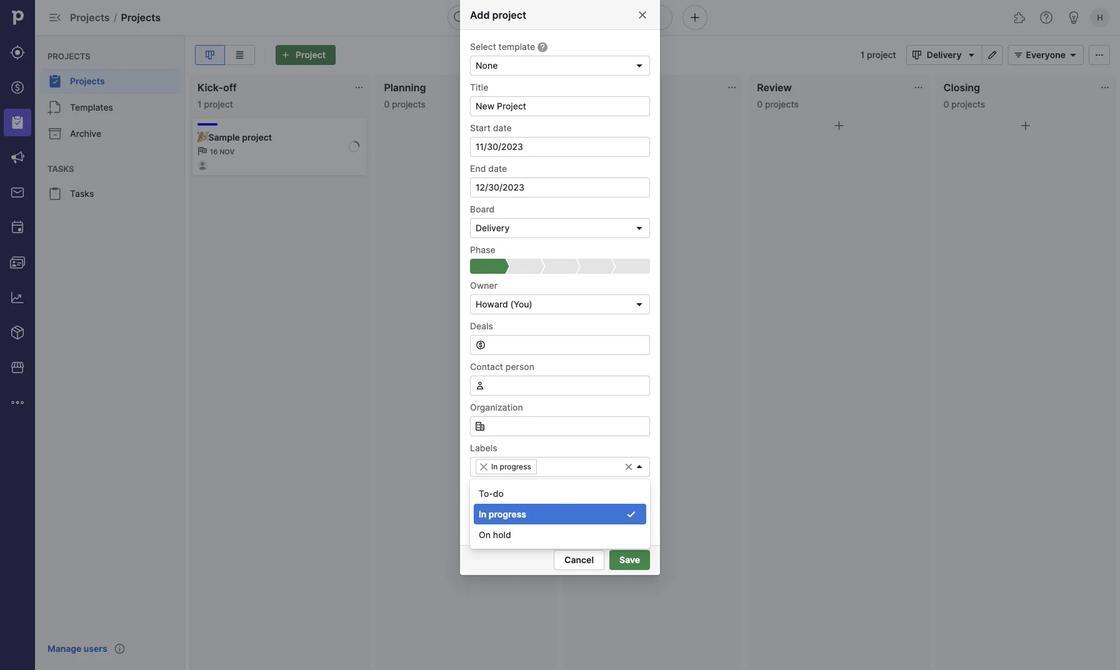 Task type: vqa. For each thing, say whether or not it's contained in the screenshot.
MEETING
no



Task type: describe. For each thing, give the bounding box(es) containing it.
menu for planning
[[35, 35, 185, 670]]

phase
[[470, 245, 496, 255]]

owner
[[470, 280, 498, 291]]

review
[[757, 81, 792, 93]]

sample
[[209, 132, 240, 143]]

cancel
[[565, 555, 594, 566]]

0 vertical spatial tasks
[[48, 164, 74, 174]]

contacts image
[[10, 255, 25, 270]]

delivery inside popup button
[[476, 223, 510, 234]]

title
[[470, 82, 489, 93]]

manage users button
[[40, 638, 115, 660]]

closing
[[944, 81, 981, 93]]

1 vertical spatial tasks
[[70, 189, 94, 199]]

delivery button
[[470, 218, 650, 238]]

to-
[[479, 488, 493, 499]]

quick add image
[[688, 10, 703, 25]]

0 for planning
[[384, 99, 390, 109]]

list box containing to-do
[[470, 480, 650, 549]]

progress inside option
[[489, 509, 527, 520]]

campaigns image
[[10, 150, 25, 165]]

archive
[[70, 129, 101, 139]]

labels
[[470, 443, 498, 453]]

(you)
[[511, 299, 533, 310]]

0 for review
[[757, 99, 763, 109]]

manage users
[[48, 644, 107, 654]]

🎉
[[198, 132, 206, 143]]

everyone button
[[1008, 45, 1084, 65]]

select template
[[470, 41, 536, 52]]

1 color secondary rgba image from the left
[[727, 83, 737, 93]]

color undefined image for tasks
[[48, 186, 63, 201]]

activities image
[[10, 220, 25, 235]]

color secondary rgba image for closing
[[1101, 83, 1111, 93]]

marketplace image
[[10, 360, 25, 375]]

in progress inside popup button
[[492, 462, 531, 472]]

projects / projects
[[70, 11, 161, 23]]

on
[[479, 530, 491, 540]]

None field
[[470, 56, 650, 76]]

edit board image
[[985, 50, 1000, 60]]

color secondary image
[[198, 146, 208, 156]]

kick-
[[198, 81, 223, 93]]

16
[[210, 148, 218, 156]]

deals
[[470, 321, 493, 331]]

do
[[493, 488, 504, 499]]

howard (you)
[[476, 299, 533, 310]]

menu for select template
[[0, 0, 35, 670]]

products image
[[10, 325, 25, 340]]

manage
[[48, 644, 82, 654]]

Howard (You) field
[[470, 295, 650, 315]]

projects left /
[[70, 11, 110, 23]]

project
[[296, 50, 326, 60]]

everyone
[[1026, 50, 1066, 60]]

progress inside popup button
[[500, 462, 531, 472]]

contact person
[[470, 361, 535, 372]]

color primary image inside delivery popup button
[[635, 223, 645, 233]]

howard
[[476, 299, 508, 310]]

sales assistant image
[[1067, 10, 1082, 25]]

off
[[223, 81, 237, 93]]

to-do
[[479, 488, 504, 499]]

info image
[[115, 644, 125, 654]]

end
[[470, 163, 486, 174]]

start date
[[470, 123, 512, 133]]

/
[[114, 11, 117, 23]]

in progress button
[[470, 457, 650, 477]]

project left delivery button
[[867, 50, 897, 60]]

leads image
[[10, 45, 25, 60]]

kick-off 1 project
[[198, 81, 237, 109]]

add project
[[470, 9, 527, 21]]

0 vertical spatial 1
[[861, 50, 865, 60]]

projects down menu toggle icon
[[48, 51, 91, 61]]

person
[[506, 361, 535, 372]]

sales inbox image
[[10, 185, 25, 200]]



Task type: locate. For each thing, give the bounding box(es) containing it.
templates link
[[40, 95, 180, 120]]

1 vertical spatial delivery
[[476, 223, 510, 234]]

delivery down board
[[476, 223, 510, 234]]

Delivery field
[[470, 218, 650, 238]]

color undefined image for projects
[[48, 74, 63, 89]]

0 down planning
[[384, 99, 390, 109]]

color primary image inside in progress popup button
[[635, 462, 645, 472]]

1 horizontal spatial 0
[[757, 99, 763, 109]]

progress up hold
[[489, 509, 527, 520]]

0 vertical spatial delivery
[[927, 50, 962, 60]]

Search Pipedrive field
[[448, 5, 673, 30]]

contact
[[470, 361, 503, 372]]

0 inside closing 0 projects
[[944, 99, 950, 109]]

color secondary rgba image
[[727, 83, 737, 93], [914, 83, 924, 93], [1101, 83, 1111, 93]]

1 0 from the left
[[384, 99, 390, 109]]

1 vertical spatial in
[[479, 509, 487, 520]]

project right the add
[[492, 9, 527, 21]]

project inside kick-off 1 project
[[204, 99, 233, 109]]

in up on at the bottom
[[479, 509, 487, 520]]

color undefined image inside archive link
[[48, 126, 63, 141]]

2 color secondary rgba image from the left
[[914, 83, 924, 93]]

nov
[[220, 148, 235, 156]]

template
[[499, 41, 536, 52]]

0 horizontal spatial color secondary rgba image
[[727, 83, 737, 93]]

tasks
[[48, 164, 74, 174], [70, 189, 94, 199]]

date
[[493, 123, 512, 133], [489, 163, 507, 174]]

2 horizontal spatial color secondary rgba image
[[1101, 83, 1111, 93]]

1 vertical spatial color undefined image
[[48, 126, 63, 141]]

1 projects from the left
[[392, 99, 426, 109]]

3 projects from the left
[[952, 99, 986, 109]]

users
[[84, 644, 107, 654]]

review 0 projects
[[757, 81, 799, 109]]

in progress up hold
[[479, 509, 527, 520]]

menu
[[0, 0, 35, 670], [35, 35, 185, 670]]

h button
[[1088, 5, 1113, 30]]

1 horizontal spatial in
[[492, 462, 498, 472]]

MM/DD/YYYY text field
[[470, 137, 650, 157]]

archive link
[[40, 121, 180, 146]]

0 vertical spatial progress
[[500, 462, 531, 472]]

color muted image
[[538, 42, 548, 52]]

board
[[470, 204, 495, 214]]

color undefined image inside projects link
[[48, 74, 63, 89]]

color secondary rgba image
[[354, 83, 364, 93]]

projects inside closing 0 projects
[[952, 99, 986, 109]]

date for start date
[[493, 123, 512, 133]]

color primary inverted image
[[278, 50, 293, 60]]

planning
[[384, 81, 426, 93]]

0 vertical spatial in progress
[[492, 462, 531, 472]]

color undefined image left templates
[[48, 100, 63, 115]]

project right the sample
[[242, 132, 272, 143]]

color primary image inside howard (you) popup button
[[635, 300, 645, 310]]

howard (you) button
[[470, 295, 650, 315]]

0 horizontal spatial 0
[[384, 99, 390, 109]]

projects right /
[[121, 11, 161, 23]]

save button
[[610, 550, 650, 570]]

0 vertical spatial color undefined image
[[48, 100, 63, 115]]

color undefined image for archive
[[48, 126, 63, 141]]

deals image
[[10, 80, 25, 95]]

board image
[[203, 50, 218, 60]]

project down kick-
[[204, 99, 233, 109]]

🎉  sample project
[[198, 132, 272, 143]]

1
[[861, 50, 865, 60], [198, 99, 202, 109]]

in progress up description
[[492, 462, 531, 472]]

None text field
[[486, 336, 650, 355], [470, 376, 650, 396], [470, 498, 650, 535], [486, 336, 650, 355], [470, 376, 650, 396], [470, 498, 650, 535]]

projects for closing
[[952, 99, 986, 109]]

3 0 from the left
[[944, 99, 950, 109]]

2 color undefined image from the top
[[48, 126, 63, 141]]

home image
[[8, 8, 27, 27]]

projects inside review 0 projects
[[765, 99, 799, 109]]

more image
[[10, 395, 25, 410]]

1 vertical spatial color undefined image
[[48, 186, 63, 201]]

color undefined image right sales inbox image
[[48, 186, 63, 201]]

2 horizontal spatial 0
[[944, 99, 950, 109]]

projects up templates
[[70, 76, 105, 87]]

projects link
[[40, 69, 180, 94]]

in
[[492, 462, 498, 472], [479, 509, 487, 520]]

0 vertical spatial date
[[493, 123, 512, 133]]

color primary image
[[638, 10, 648, 20], [1011, 50, 1026, 60], [1066, 50, 1081, 60], [1093, 50, 1108, 60], [635, 61, 645, 71], [459, 118, 474, 133], [832, 118, 847, 133], [475, 421, 485, 431], [479, 462, 489, 472], [625, 463, 633, 472]]

projects image
[[10, 115, 25, 130]]

projects menu item
[[35, 69, 185, 94]]

delivery up the closing
[[927, 50, 962, 60]]

templates
[[70, 102, 113, 113]]

1 project
[[861, 50, 897, 60]]

0 inside review 0 projects
[[757, 99, 763, 109]]

color undefined image inside templates link
[[48, 100, 63, 115]]

projects inside menu item
[[70, 76, 105, 87]]

color undefined image inside tasks link
[[48, 186, 63, 201]]

projects inside the 'planning 0 projects'
[[392, 99, 426, 109]]

0 for closing
[[944, 99, 950, 109]]

menu item
[[0, 105, 35, 140]]

0 down the closing
[[944, 99, 950, 109]]

2 projects from the left
[[765, 99, 799, 109]]

MM/DD/YYYY text field
[[470, 178, 650, 198]]

in up description
[[492, 462, 498, 472]]

none button
[[470, 56, 650, 76]]

projects
[[70, 11, 110, 23], [121, 11, 161, 23], [48, 51, 91, 61], [70, 76, 105, 87]]

2 horizontal spatial projects
[[952, 99, 986, 109]]

2 0 from the left
[[757, 99, 763, 109]]

hold
[[493, 530, 511, 540]]

in inside option
[[479, 509, 487, 520]]

delivery button
[[907, 45, 982, 65]]

in progress
[[492, 462, 531, 472], [479, 509, 527, 520]]

color undefined image
[[48, 74, 63, 89], [48, 186, 63, 201]]

1 vertical spatial progress
[[489, 509, 527, 520]]

None field
[[470, 335, 650, 355], [470, 376, 650, 396], [470, 416, 650, 437], [470, 457, 650, 549], [470, 335, 650, 355], [470, 376, 650, 396], [470, 416, 650, 437], [470, 457, 650, 549]]

1 horizontal spatial 1
[[861, 50, 865, 60]]

date right start on the left of page
[[493, 123, 512, 133]]

projects
[[392, 99, 426, 109], [765, 99, 799, 109], [952, 99, 986, 109]]

in progress option
[[474, 504, 647, 525]]

color primary image
[[910, 50, 925, 60], [965, 50, 980, 60], [1019, 118, 1034, 133], [635, 223, 645, 233], [635, 300, 645, 310], [476, 340, 486, 350], [475, 381, 485, 391], [635, 462, 645, 472], [627, 509, 637, 519]]

1 horizontal spatial delivery
[[927, 50, 962, 60]]

color secondary rgba image for review
[[914, 83, 924, 93]]

end date
[[470, 163, 507, 174]]

projects down review
[[765, 99, 799, 109]]

2 color undefined image from the top
[[48, 186, 63, 201]]

1 inside kick-off 1 project
[[198, 99, 202, 109]]

in inside popup button
[[492, 462, 498, 472]]

planning 0 projects
[[384, 81, 426, 109]]

color undefined image for templates
[[48, 100, 63, 115]]

0 horizontal spatial projects
[[392, 99, 426, 109]]

0 horizontal spatial delivery
[[476, 223, 510, 234]]

tasks link
[[40, 181, 180, 206]]

delivery
[[927, 50, 962, 60], [476, 223, 510, 234]]

project
[[492, 9, 527, 21], [867, 50, 897, 60], [204, 99, 233, 109], [242, 132, 272, 143]]

progress up description
[[500, 462, 531, 472]]

description
[[470, 483, 518, 494]]

quick help image
[[1039, 10, 1054, 25]]

delivery inside button
[[927, 50, 962, 60]]

1 color undefined image from the top
[[48, 100, 63, 115]]

projects for planning
[[392, 99, 426, 109]]

0 vertical spatial color undefined image
[[48, 74, 63, 89]]

1 horizontal spatial color secondary rgba image
[[914, 83, 924, 93]]

menu containing projects
[[35, 35, 185, 670]]

project button
[[276, 45, 336, 65]]

closing 0 projects
[[944, 81, 986, 109]]

1 horizontal spatial projects
[[765, 99, 799, 109]]

color undefined image
[[48, 100, 63, 115], [48, 126, 63, 141]]

select
[[470, 41, 496, 52]]

1 vertical spatial in progress
[[479, 509, 527, 520]]

1 vertical spatial 1
[[198, 99, 202, 109]]

list box
[[470, 480, 650, 549]]

in progress inside option
[[479, 509, 527, 520]]

add
[[470, 9, 490, 21]]

0 vertical spatial in
[[492, 462, 498, 472]]

0
[[384, 99, 390, 109], [757, 99, 763, 109], [944, 99, 950, 109]]

color primary image inside none "popup button"
[[635, 61, 645, 71]]

1 color undefined image from the top
[[48, 74, 63, 89]]

save
[[620, 555, 640, 566]]

16 nov
[[210, 148, 235, 156]]

start
[[470, 123, 491, 133]]

list image
[[232, 50, 247, 60]]

on hold
[[479, 530, 511, 540]]

0 down review
[[757, 99, 763, 109]]

color primary image inside "in progress" option
[[627, 509, 637, 519]]

0 inside the 'planning 0 projects'
[[384, 99, 390, 109]]

None text field
[[470, 96, 650, 116], [470, 416, 650, 437], [470, 96, 650, 116], [470, 416, 650, 437]]

insights image
[[10, 290, 25, 305]]

1 vertical spatial date
[[489, 163, 507, 174]]

0 horizontal spatial in
[[479, 509, 487, 520]]

h
[[1098, 13, 1104, 22]]

3 color secondary rgba image from the left
[[1101, 83, 1111, 93]]

color undefined image left archive
[[48, 126, 63, 141]]

progress
[[500, 462, 531, 472], [489, 509, 527, 520]]

none
[[476, 60, 498, 71]]

0 horizontal spatial 1
[[198, 99, 202, 109]]

projects down planning
[[392, 99, 426, 109]]

color undefined image right 'deals' image on the top left of page
[[48, 74, 63, 89]]

date for end date
[[489, 163, 507, 174]]

date right end
[[489, 163, 507, 174]]

projects down the closing
[[952, 99, 986, 109]]

cancel button
[[554, 550, 605, 570]]

organization
[[470, 402, 523, 413]]

projects for review
[[765, 99, 799, 109]]

menu toggle image
[[48, 10, 63, 25]]



